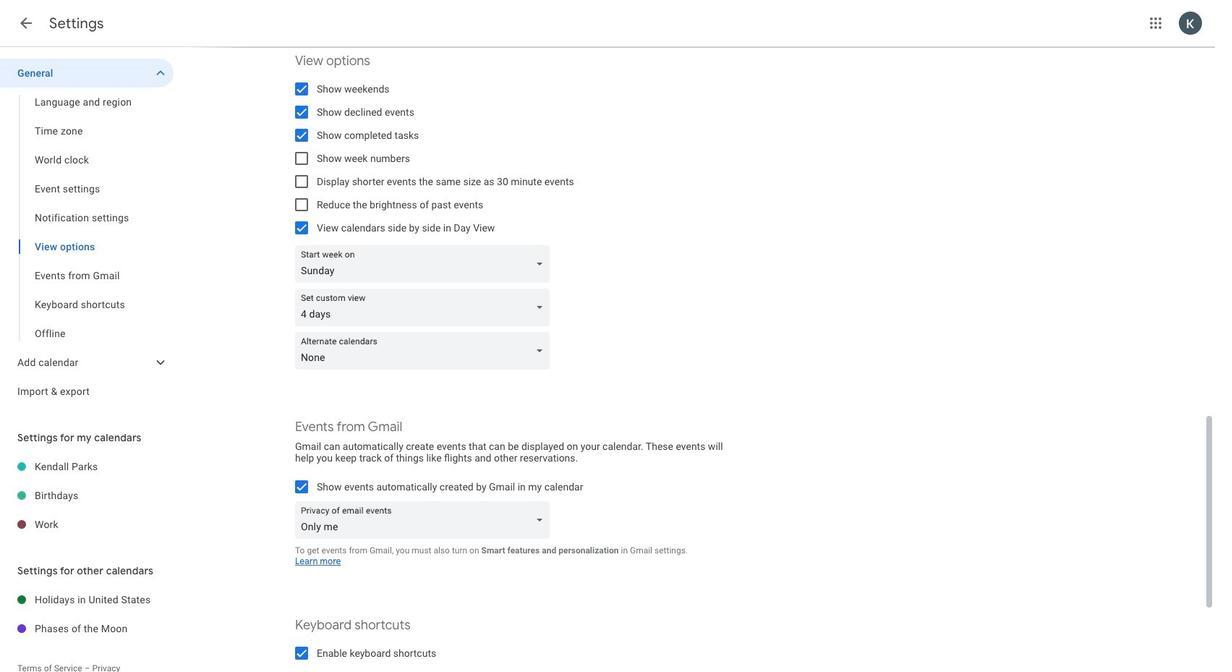 Task type: describe. For each thing, give the bounding box(es) containing it.
birthdays tree item
[[0, 481, 174, 510]]

2 tree from the top
[[0, 452, 174, 539]]

phases of the moon tree item
[[0, 614, 174, 643]]

kendall parks tree item
[[0, 452, 174, 481]]

go back image
[[17, 14, 35, 32]]



Task type: vqa. For each thing, say whether or not it's contained in the screenshot.
Insert link Icon
no



Task type: locate. For each thing, give the bounding box(es) containing it.
heading
[[49, 14, 104, 33]]

1 vertical spatial tree
[[0, 452, 174, 539]]

tree
[[0, 59, 174, 406], [0, 452, 174, 539], [0, 585, 174, 643]]

0 vertical spatial tree
[[0, 59, 174, 406]]

general tree item
[[0, 59, 174, 88]]

3 tree from the top
[[0, 585, 174, 643]]

1 tree from the top
[[0, 59, 174, 406]]

group
[[0, 88, 174, 348]]

2 vertical spatial tree
[[0, 585, 174, 643]]

holidays in united states tree item
[[0, 585, 174, 614]]

None field
[[295, 245, 556, 283], [295, 289, 556, 326], [295, 332, 556, 370], [295, 501, 556, 539], [295, 245, 556, 283], [295, 289, 556, 326], [295, 332, 556, 370], [295, 501, 556, 539]]

work tree item
[[0, 510, 174, 539]]



